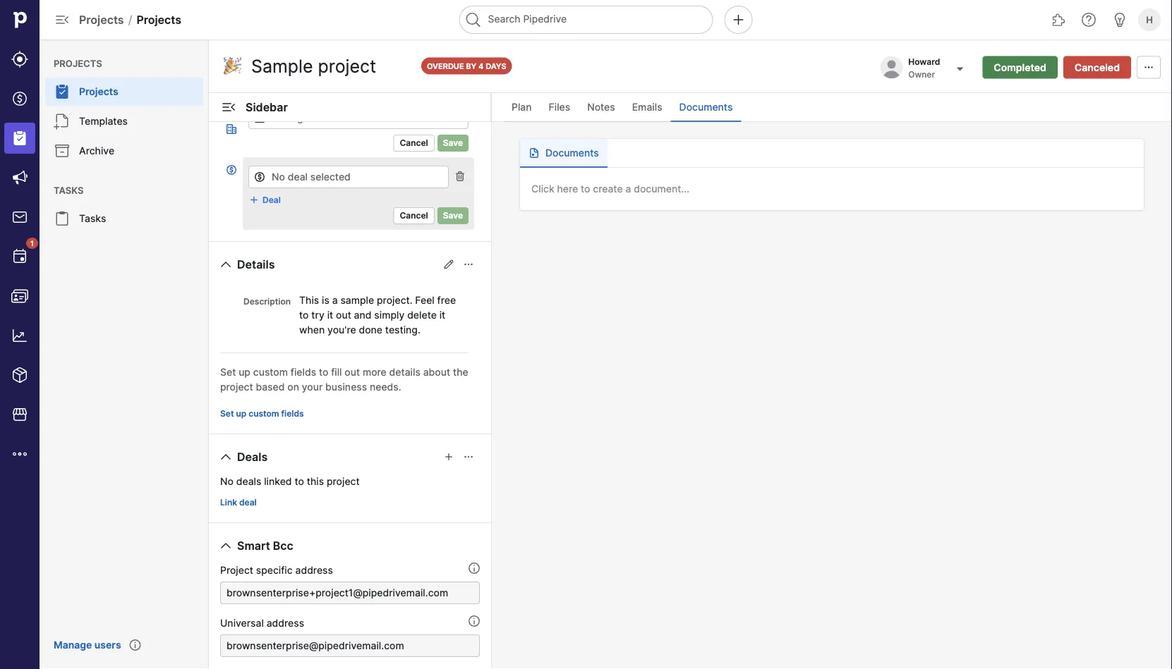 Task type: vqa. For each thing, say whether or not it's contained in the screenshot.
fifth color undefined icon from the bottom
no



Task type: describe. For each thing, give the bounding box(es) containing it.
project
[[220, 565, 253, 577]]

smart bcc
[[237, 539, 293, 553]]

about
[[423, 366, 450, 378]]

deals
[[236, 476, 261, 488]]

project.
[[377, 294, 412, 306]]

color primary image inside no deal selected "field"
[[254, 171, 265, 183]]

none field no deal selected
[[248, 163, 449, 188]]

emails
[[632, 101, 662, 113]]

2 it from the left
[[439, 309, 445, 321]]

on
[[287, 381, 299, 393]]

0 vertical spatial tasks
[[54, 185, 84, 196]]

try
[[311, 309, 325, 321]]

set up custom fields to fill out more details about the project based on your business needs.
[[220, 366, 468, 393]]

🎉  Sample project text field
[[220, 52, 410, 80]]

when
[[299, 324, 325, 336]]

projects inside "menu item"
[[79, 86, 118, 98]]

color active image
[[226, 164, 237, 176]]

set for set up custom fields
[[220, 409, 234, 419]]

contacts image
[[11, 288, 28, 305]]

1 cancel from the top
[[400, 138, 428, 148]]

/
[[128, 13, 132, 26]]

sidebar
[[246, 100, 288, 114]]

delete
[[407, 309, 437, 321]]

canceled button
[[1063, 56, 1131, 79]]

1
[[30, 239, 34, 248]]

out inside this is a sample project. feel free to try it out and simply delete it when you're done testing.
[[336, 309, 351, 321]]

projects left /
[[79, 13, 124, 26]]

bcc
[[273, 539, 293, 553]]

color undefined image inside 1 link
[[11, 248, 28, 265]]

click
[[531, 183, 554, 195]]

set up custom fields
[[220, 409, 304, 419]]

howard owner
[[908, 56, 940, 80]]

1 vertical spatial tasks
[[79, 213, 106, 225]]

manage
[[54, 640, 92, 652]]

completed
[[994, 61, 1046, 73]]

tasks link
[[45, 205, 203, 233]]

details
[[389, 366, 420, 378]]

no
[[220, 476, 234, 488]]

description
[[243, 297, 291, 307]]

your
[[302, 381, 323, 393]]

sample
[[340, 294, 374, 306]]

is
[[322, 294, 329, 306]]

smart bcc button
[[215, 535, 299, 558]]

manage users button
[[45, 633, 130, 658]]

1 horizontal spatial project
[[327, 476, 360, 488]]

menu toggle image
[[54, 11, 71, 28]]

1 vertical spatial address
[[267, 618, 304, 630]]

to inside set up custom fields to fill out more details about the project based on your business needs.
[[319, 366, 328, 378]]

canceled
[[1075, 61, 1120, 73]]

business
[[325, 381, 367, 393]]

products image
[[11, 367, 28, 384]]

done
[[359, 324, 383, 336]]

this
[[307, 476, 324, 488]]

link deal button
[[215, 495, 262, 512]]

specific
[[256, 565, 293, 577]]

templates
[[79, 115, 128, 127]]

projects down menu toggle icon
[[54, 58, 102, 69]]

to left this
[[295, 476, 304, 488]]

color undefined image for archive
[[54, 143, 71, 159]]

sales assistant image
[[1112, 11, 1128, 28]]

deals image
[[11, 90, 28, 107]]

smart
[[237, 539, 270, 553]]

details button
[[215, 253, 281, 276]]

fields for set up custom fields
[[281, 409, 304, 419]]

deals button
[[215, 446, 273, 469]]

free
[[437, 294, 456, 306]]

no deals linked to this project
[[220, 476, 360, 488]]

1 save from the top
[[443, 138, 463, 148]]

color undefined image for projects
[[54, 83, 71, 100]]

1 menu
[[0, 0, 40, 670]]

up for set up custom fields to fill out more details about the project based on your business needs.
[[239, 366, 250, 378]]

projects menu item
[[40, 78, 209, 106]]

click here to create a document...
[[531, 183, 690, 195]]

and
[[354, 309, 372, 321]]

howard
[[908, 56, 940, 67]]

create
[[593, 183, 623, 195]]

color primary image inside details button
[[217, 256, 234, 273]]

info image
[[469, 563, 480, 574]]

notes
[[587, 101, 615, 113]]

days
[[486, 61, 507, 71]]

plan
[[512, 101, 532, 113]]

color primary image inside deals button
[[217, 449, 234, 466]]

details
[[237, 258, 275, 271]]

testing.
[[385, 324, 420, 336]]

universal address
[[220, 618, 304, 630]]

h
[[1146, 14, 1153, 25]]

Search Pipedrive field
[[459, 6, 713, 34]]



Task type: locate. For each thing, give the bounding box(es) containing it.
projects right /
[[137, 13, 181, 26]]

color undefined image right the deals icon
[[54, 83, 71, 100]]

out
[[336, 309, 351, 321], [345, 366, 360, 378]]

save button
[[437, 135, 469, 152], [437, 207, 469, 224]]

1 link
[[4, 238, 38, 272]]

to inside this is a sample project. feel free to try it out and simply delete it when you're done testing.
[[299, 309, 309, 321]]

address right specific
[[295, 565, 333, 577]]

2 save from the top
[[443, 211, 463, 221]]

1 vertical spatial a
[[332, 294, 338, 306]]

0 vertical spatial documents
[[679, 101, 733, 113]]

None text field
[[220, 635, 480, 658]]

color undefined image down sales inbox icon
[[11, 248, 28, 265]]

color primary image
[[1140, 62, 1157, 73], [254, 171, 265, 183], [463, 452, 474, 463], [217, 538, 234, 555]]

by
[[466, 61, 477, 71]]

1 it from the left
[[327, 309, 333, 321]]

users
[[94, 640, 121, 652]]

2 set from the top
[[220, 409, 234, 419]]

custom for set up custom fields
[[249, 409, 279, 419]]

universal
[[220, 618, 264, 630]]

fill
[[331, 366, 342, 378]]

more
[[363, 366, 387, 378]]

documents right emails
[[679, 101, 733, 113]]

0 vertical spatial address
[[295, 565, 333, 577]]

color undefined image for templates
[[54, 113, 71, 130]]

1 vertical spatial project
[[327, 476, 360, 488]]

None field
[[248, 107, 469, 129], [248, 163, 449, 188], [248, 107, 469, 129]]

documents
[[679, 101, 733, 113], [546, 147, 599, 159]]

it down free
[[439, 309, 445, 321]]

set up custom fields link
[[215, 406, 310, 423]]

color primary image
[[220, 99, 237, 116], [254, 112, 265, 124], [529, 147, 540, 159], [248, 194, 260, 206], [217, 256, 234, 273], [443, 259, 454, 270], [463, 259, 474, 270], [217, 449, 234, 466], [443, 452, 454, 463]]

1 set from the top
[[220, 366, 236, 378]]

howard link
[[908, 56, 943, 67]]

sales inbox image
[[11, 209, 28, 226]]

menu
[[40, 40, 209, 670]]

set inside 'set up custom fields' button
[[220, 409, 234, 419]]

color active image
[[226, 124, 237, 135]]

up inside set up custom fields to fill out more details about the project based on your business needs.
[[239, 366, 250, 378]]

owner
[[908, 70, 935, 80]]

0 vertical spatial save
[[443, 138, 463, 148]]

out right fill
[[345, 366, 360, 378]]

0 horizontal spatial it
[[327, 309, 333, 321]]

2 save button from the top
[[437, 207, 469, 224]]

1 vertical spatial set
[[220, 409, 234, 419]]

more image
[[11, 446, 28, 463]]

overdue
[[427, 61, 464, 71]]

archive link
[[45, 137, 203, 165]]

to left fill
[[319, 366, 328, 378]]

overdue by 4 days
[[427, 61, 507, 71]]

1 vertical spatial save button
[[437, 207, 469, 224]]

set for set up custom fields to fill out more details about the project based on your business needs.
[[220, 366, 236, 378]]

save down color secondary image
[[443, 211, 463, 221]]

0 vertical spatial custom
[[253, 366, 288, 378]]

1 cancel button from the top
[[393, 135, 435, 152]]

0 horizontal spatial a
[[332, 294, 338, 306]]

0 horizontal spatial documents
[[546, 147, 599, 159]]

1 vertical spatial save
[[443, 211, 463, 221]]

save button up color secondary image
[[437, 135, 469, 152]]

None text field
[[220, 582, 480, 605]]

home image
[[9, 9, 30, 30]]

2 cancel from the top
[[400, 211, 428, 221]]

deal
[[239, 498, 257, 508]]

1 vertical spatial documents
[[546, 147, 599, 159]]

fields inside button
[[281, 409, 304, 419]]

save button down color secondary image
[[437, 207, 469, 224]]

the
[[453, 366, 468, 378]]

up for set up custom fields
[[236, 409, 246, 419]]

to left try
[[299, 309, 309, 321]]

completed button
[[983, 56, 1058, 79]]

project left based
[[220, 381, 253, 393]]

projects / projects
[[79, 13, 181, 26]]

manage users
[[54, 640, 121, 652]]

custom inside set up custom fields to fill out more details about the project based on your business needs.
[[253, 366, 288, 378]]

save button for first cancel button
[[437, 135, 469, 152]]

custom for set up custom fields to fill out more details about the project based on your business needs.
[[253, 366, 288, 378]]

1 save button from the top
[[437, 135, 469, 152]]

1 vertical spatial custom
[[249, 409, 279, 419]]

marketplace image
[[11, 406, 28, 423]]

fields inside set up custom fields to fill out more details about the project based on your business needs.
[[291, 366, 316, 378]]

save
[[443, 138, 463, 148], [443, 211, 463, 221]]

a right create
[[626, 183, 631, 195]]

custom up based
[[253, 366, 288, 378]]

up up set up custom fields
[[239, 366, 250, 378]]

address right universal
[[267, 618, 304, 630]]

up
[[239, 366, 250, 378], [236, 409, 246, 419]]

quick add image
[[730, 11, 747, 28]]

feel
[[415, 294, 435, 306]]

1 vertical spatial cancel
[[400, 211, 428, 221]]

projects up templates
[[79, 86, 118, 98]]

needs.
[[370, 381, 401, 393]]

a right the is
[[332, 294, 338, 306]]

based
[[256, 381, 285, 393]]

color undefined image inside tasks link
[[54, 210, 71, 227]]

0 vertical spatial info image
[[469, 616, 480, 627]]

0 vertical spatial a
[[626, 183, 631, 195]]

save button for second cancel button from the top
[[437, 207, 469, 224]]

color undefined image inside templates link
[[54, 113, 71, 130]]

0 vertical spatial up
[[239, 366, 250, 378]]

1 horizontal spatial info image
[[469, 616, 480, 627]]

cancel
[[400, 138, 428, 148], [400, 211, 428, 221]]

0 vertical spatial project
[[220, 381, 253, 393]]

a
[[626, 183, 631, 195], [332, 294, 338, 306]]

set up custom fields button
[[215, 406, 310, 423]]

0 vertical spatial cancel button
[[393, 135, 435, 152]]

1 horizontal spatial it
[[439, 309, 445, 321]]

cancel button
[[393, 135, 435, 152], [393, 207, 435, 224]]

1 vertical spatial up
[[236, 409, 246, 419]]

0 vertical spatial fields
[[291, 366, 316, 378]]

to
[[581, 183, 590, 195], [299, 309, 309, 321], [319, 366, 328, 378], [295, 476, 304, 488]]

0 vertical spatial cancel
[[400, 138, 428, 148]]

deal
[[263, 195, 281, 205]]

color undefined image left templates
[[54, 113, 71, 130]]

simply
[[374, 309, 405, 321]]

quick help image
[[1080, 11, 1097, 28]]

leads image
[[11, 51, 28, 68]]

custom down based
[[249, 409, 279, 419]]

No deal selected text field
[[248, 166, 449, 188]]

set
[[220, 366, 236, 378], [220, 409, 234, 419]]

color undefined image right sales inbox icon
[[54, 210, 71, 227]]

color undefined image left archive at the left of the page
[[54, 143, 71, 159]]

info image down info icon
[[469, 616, 480, 627]]

1 vertical spatial fields
[[281, 409, 304, 419]]

project right this
[[327, 476, 360, 488]]

projects link
[[45, 78, 203, 106]]

link
[[220, 498, 237, 508]]

fields for set up custom fields to fill out more details about the project based on your business needs.
[[291, 366, 316, 378]]

document...
[[634, 183, 690, 195]]

address
[[295, 565, 333, 577], [267, 618, 304, 630]]

info image right users
[[130, 640, 141, 651]]

color secondary image
[[454, 171, 466, 182]]

h button
[[1135, 6, 1164, 34]]

projects image
[[11, 130, 28, 147]]

custom inside button
[[249, 409, 279, 419]]

set up deals button
[[220, 409, 234, 419]]

up up deals button
[[236, 409, 246, 419]]

2 cancel button from the top
[[393, 207, 435, 224]]

0 vertical spatial set
[[220, 366, 236, 378]]

0 vertical spatial out
[[336, 309, 351, 321]]

this is a sample project. feel free to try it out and simply delete it when you're done testing.
[[299, 294, 456, 336]]

color undefined image inside archive link
[[54, 143, 71, 159]]

transfer ownership image
[[952, 60, 968, 77]]

0 vertical spatial save button
[[437, 135, 469, 152]]

templates link
[[45, 107, 203, 135]]

here
[[557, 183, 578, 195]]

1 vertical spatial info image
[[130, 640, 141, 651]]

set up set up custom fields
[[220, 366, 236, 378]]

0 horizontal spatial project
[[220, 381, 253, 393]]

out up you're at the left of the page
[[336, 309, 351, 321]]

it
[[327, 309, 333, 321], [439, 309, 445, 321]]

to right here on the top left of the page
[[581, 183, 590, 195]]

campaigns image
[[11, 169, 28, 186]]

color primary image inside smart bcc button
[[217, 538, 234, 555]]

files
[[549, 101, 570, 113]]

project specific address
[[220, 565, 333, 577]]

color undefined image for tasks
[[54, 210, 71, 227]]

this
[[299, 294, 319, 306]]

documents up here on the top left of the page
[[546, 147, 599, 159]]

save up color secondary image
[[443, 138, 463, 148]]

it right try
[[327, 309, 333, 321]]

projects
[[79, 13, 124, 26], [137, 13, 181, 26], [54, 58, 102, 69], [79, 86, 118, 98]]

fields down on on the left of page
[[281, 409, 304, 419]]

custom
[[253, 366, 288, 378], [249, 409, 279, 419]]

deals
[[237, 450, 268, 464]]

info image
[[469, 616, 480, 627], [130, 640, 141, 651]]

1 vertical spatial cancel button
[[393, 207, 435, 224]]

fields
[[291, 366, 316, 378], [281, 409, 304, 419]]

set inside set up custom fields to fill out more details about the project based on your business needs.
[[220, 366, 236, 378]]

linked
[[264, 476, 292, 488]]

color undefined image
[[54, 83, 71, 100], [54, 113, 71, 130], [54, 143, 71, 159], [54, 210, 71, 227], [11, 248, 28, 265]]

1 horizontal spatial documents
[[679, 101, 733, 113]]

1 horizontal spatial a
[[626, 183, 631, 195]]

you're
[[328, 324, 356, 336]]

1 vertical spatial out
[[345, 366, 360, 378]]

4
[[479, 61, 484, 71]]

color undefined image inside the projects link
[[54, 83, 71, 100]]

out inside set up custom fields to fill out more details about the project based on your business needs.
[[345, 366, 360, 378]]

project inside set up custom fields to fill out more details about the project based on your business needs.
[[220, 381, 253, 393]]

a inside this is a sample project. feel free to try it out and simply delete it when you're done testing.
[[332, 294, 338, 306]]

insights image
[[11, 327, 28, 344]]

archive
[[79, 145, 114, 157]]

tasks
[[54, 185, 84, 196], [79, 213, 106, 225]]

up inside button
[[236, 409, 246, 419]]

fields up your
[[291, 366, 316, 378]]

0 horizontal spatial info image
[[130, 640, 141, 651]]

menu containing projects
[[40, 40, 209, 670]]

menu item
[[0, 119, 40, 158]]

link deal
[[220, 498, 257, 508]]



